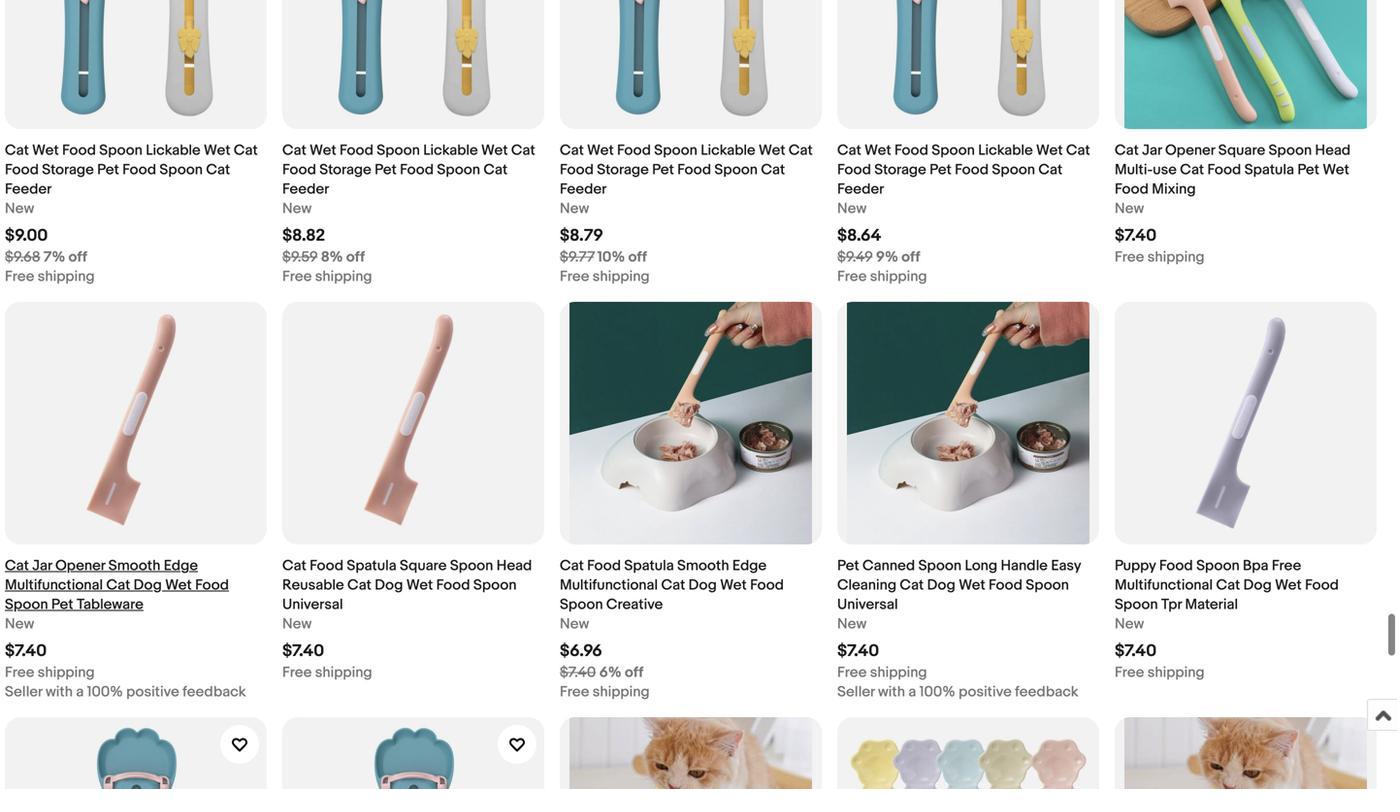 Task type: locate. For each thing, give the bounding box(es) containing it.
dog inside puppy food spoon bpa free multifunctional cat dog wet food spoon tpr material new $7.40 free shipping
[[1244, 577, 1272, 594]]

new text field down multi-
[[1115, 199, 1145, 218]]

shipping up seller with a 100% positive feedback text box
[[870, 664, 928, 681]]

2 dog from the left
[[375, 577, 403, 594]]

$9.59
[[282, 248, 318, 266]]

opener up the tableware
[[55, 557, 105, 575]]

cat wet food spoon lickable wet cat food storage pet food spoon  cat feeder new $8.82 $9.59 8% off free shipping
[[282, 142, 536, 285]]

with
[[46, 683, 73, 701], [878, 683, 906, 701]]

opener up use
[[1166, 142, 1216, 159]]

opener for mixing
[[1166, 142, 1216, 159]]

100% for pet canned spoon long handle easy cleaning cat dog wet food spoon universal new $7.40 free shipping seller with a 100% positive feedback
[[920, 683, 956, 701]]

storage up '$9.00'
[[42, 161, 94, 179]]

wet
[[32, 142, 59, 159], [204, 142, 231, 159], [310, 142, 336, 159], [481, 142, 508, 159], [587, 142, 614, 159], [759, 142, 786, 159], [865, 142, 892, 159], [1037, 142, 1063, 159], [1323, 161, 1350, 179], [165, 577, 192, 594], [407, 577, 433, 594], [720, 577, 747, 594], [959, 577, 986, 594], [1276, 577, 1302, 594]]

dog inside cat food spatula square spoon head reusable cat dog wet food spoon universal new $7.40 free shipping
[[375, 577, 403, 594]]

with inside pet canned spoon long handle easy cleaning cat dog wet food spoon universal new $7.40 free shipping seller with a 100% positive feedback
[[878, 683, 906, 701]]

2 multifunctional from the left
[[560, 577, 658, 594]]

$7.40
[[1115, 226, 1157, 246], [5, 641, 47, 661], [282, 641, 324, 661], [838, 641, 879, 661], [1115, 641, 1157, 661], [560, 664, 596, 681]]

shipping
[[1148, 248, 1205, 266], [38, 268, 95, 285], [315, 268, 372, 285], [593, 268, 650, 285], [870, 268, 928, 285], [38, 664, 95, 681], [315, 664, 372, 681], [870, 664, 928, 681], [1148, 664, 1205, 681], [593, 683, 650, 701]]

3 dog from the left
[[689, 577, 717, 594]]

7%
[[44, 248, 65, 266]]

dog for cat jar opener smooth edge multifunctional cat dog wet food spoon pet tableware new $7.40 free shipping seller with a 100% positive feedback
[[134, 577, 162, 594]]

2 with from the left
[[878, 683, 906, 701]]

creative
[[607, 596, 663, 613]]

cat
[[5, 142, 29, 159], [234, 142, 258, 159], [282, 142, 307, 159], [511, 142, 536, 159], [560, 142, 584, 159], [789, 142, 813, 159], [838, 142, 862, 159], [1067, 142, 1091, 159], [1115, 142, 1139, 159], [206, 161, 230, 179], [484, 161, 508, 179], [761, 161, 785, 179], [1039, 161, 1063, 179], [1181, 161, 1205, 179], [5, 557, 29, 575], [282, 557, 307, 575], [560, 557, 584, 575], [106, 577, 130, 594], [348, 577, 372, 594], [661, 577, 686, 594], [900, 577, 924, 594], [1217, 577, 1241, 594]]

free inside cat wet food spoon lickable wet cat food storage pet food spoon  cat feeder new $8.82 $9.59 8% off free shipping
[[282, 268, 312, 285]]

opener inside the cat jar opener smooth edge multifunctional cat dog wet food spoon pet tableware new $7.40 free shipping seller with a 100% positive feedback
[[55, 557, 105, 575]]

spoon
[[99, 142, 143, 159], [377, 142, 420, 159], [654, 142, 698, 159], [932, 142, 975, 159], [1269, 142, 1312, 159], [160, 161, 203, 179], [437, 161, 480, 179], [715, 161, 758, 179], [992, 161, 1036, 179], [450, 557, 493, 575], [919, 557, 962, 575], [1197, 557, 1240, 575], [474, 577, 517, 594], [1026, 577, 1069, 594], [5, 596, 48, 613], [560, 596, 603, 613], [1115, 596, 1158, 613]]

0 horizontal spatial edge
[[164, 557, 198, 575]]

storage inside the 'cat wet food spoon lickable wet cat food storage pet food spoon  cat feeder new $8.64 $9.49 9% off free shipping'
[[875, 161, 927, 179]]

1 vertical spatial jar
[[32, 557, 52, 575]]

2 edge from the left
[[733, 557, 767, 575]]

edge for $7.40
[[164, 557, 198, 575]]

free inside the cat jar opener smooth edge multifunctional cat dog wet food spoon pet tableware new $7.40 free shipping seller with a 100% positive feedback
[[5, 664, 34, 681]]

pet
[[97, 161, 119, 179], [375, 161, 397, 179], [652, 161, 674, 179], [930, 161, 952, 179], [1298, 161, 1320, 179], [838, 557, 860, 575], [51, 596, 73, 613]]

1 100% from the left
[[87, 683, 123, 701]]

1 horizontal spatial multifunctional
[[560, 577, 658, 594]]

0 horizontal spatial jar
[[32, 557, 52, 575]]

0 vertical spatial square
[[1219, 142, 1266, 159]]

0 horizontal spatial square
[[400, 557, 447, 575]]

head
[[1316, 142, 1351, 159], [497, 557, 532, 575]]

lickable for $8.82
[[423, 142, 478, 159]]

shipping down reusable
[[315, 664, 372, 681]]

new text field for $8.64
[[838, 199, 867, 218]]

off inside the 'cat wet food spoon lickable wet cat food storage pet food spoon  cat feeder new $8.64 $9.49 9% off free shipping'
[[902, 248, 921, 266]]

off
[[69, 248, 87, 266], [346, 248, 365, 266], [629, 248, 647, 266], [902, 248, 921, 266], [625, 664, 644, 681]]

4 lickable from the left
[[979, 142, 1033, 159]]

1 seller from the left
[[5, 683, 42, 701]]

1 feeder from the left
[[5, 181, 52, 198]]

feeder inside cat wet food spoon lickable wet cat food storage pet food spoon  cat feeder new $9.00 $9.68 7% off free shipping
[[5, 181, 52, 198]]

reusable
[[282, 577, 344, 594]]

cat wet food spoon lickable wet cat food storage pet food spoon  cat feeder new $8.79 $9.77 10% off free shipping
[[560, 142, 813, 285]]

$9.77
[[560, 248, 594, 266]]

pet inside the cat jar opener smooth edge multifunctional cat dog wet food spoon pet tableware new $7.40 free shipping seller with a 100% positive feedback
[[51, 596, 73, 613]]

shipping inside cat wet food spoon lickable wet cat food storage pet food spoon  cat feeder new $9.00 $9.68 7% off free shipping
[[38, 268, 95, 285]]

multifunctional up the tableware
[[5, 577, 103, 594]]

feeder
[[5, 181, 52, 198], [282, 181, 329, 198], [560, 181, 607, 198], [838, 181, 885, 198]]

smooth inside the cat jar opener smooth edge multifunctional cat dog wet food spoon pet tableware new $7.40 free shipping seller with a 100% positive feedback
[[109, 557, 160, 575]]

universal inside pet canned spoon long handle easy cleaning cat dog wet food spoon universal new $7.40 free shipping seller with a 100% positive feedback
[[838, 596, 898, 613]]

1 horizontal spatial jar
[[1143, 142, 1162, 159]]

opener inside cat jar opener square spoon head multi-use cat food spatula pet wet food mixing new $7.40 free shipping
[[1166, 142, 1216, 159]]

2 lickable from the left
[[423, 142, 478, 159]]

shipping inside the 'cat wet food spoon lickable wet cat food storage pet food spoon  cat feeder new $8.64 $9.49 9% off free shipping'
[[870, 268, 928, 285]]

positive inside the cat jar opener smooth edge multifunctional cat dog wet food spoon pet tableware new $7.40 free shipping seller with a 100% positive feedback
[[126, 683, 179, 701]]

feeder up $9.00 text box
[[5, 181, 52, 198]]

1 edge from the left
[[164, 557, 198, 575]]

handle
[[1001, 557, 1048, 575]]

jar inside cat jar opener square spoon head multi-use cat food spatula pet wet food mixing new $7.40 free shipping
[[1143, 142, 1162, 159]]

off inside cat wet food spoon lickable wet cat food storage pet food spoon  cat feeder new $9.00 $9.68 7% off free shipping
[[69, 248, 87, 266]]

$7.40 for puppy food spoon bpa free multifunctional cat dog wet food spoon tpr material new $7.40 free shipping
[[1115, 641, 1157, 661]]

previous price $9.77 10% off text field
[[560, 248, 647, 267]]

dog inside cat food spatula smooth edge multifunctional cat dog wet food spoon creative new $6.96 $7.40 6% off free shipping
[[689, 577, 717, 594]]

0 vertical spatial head
[[1316, 142, 1351, 159]]

feedback inside pet canned spoon long handle easy cleaning cat dog wet food spoon universal new $7.40 free shipping seller with a 100% positive feedback
[[1015, 683, 1079, 701]]

new inside pet canned spoon long handle easy cleaning cat dog wet food spoon universal new $7.40 free shipping seller with a 100% positive feedback
[[838, 615, 867, 633]]

edge inside the cat jar opener smooth edge multifunctional cat dog wet food spoon pet tableware new $7.40 free shipping seller with a 100% positive feedback
[[164, 557, 198, 575]]

spatula for $6.96
[[625, 557, 674, 575]]

1 universal from the left
[[282, 596, 343, 613]]

$7.40 text field for cat jar opener square spoon head multi-use cat food spatula pet wet food mixing
[[1115, 226, 1157, 246]]

positive
[[126, 683, 179, 701], [959, 683, 1012, 701]]

universal down cleaning
[[838, 596, 898, 613]]

$7.40 text field for cat jar opener smooth edge multifunctional cat dog wet food spoon pet tableware
[[5, 641, 47, 661]]

a inside pet canned spoon long handle easy cleaning cat dog wet food spoon universal new $7.40 free shipping seller with a 100% positive feedback
[[909, 683, 917, 701]]

1 horizontal spatial edge
[[733, 557, 767, 575]]

edge
[[164, 557, 198, 575], [733, 557, 767, 575]]

2 feeder from the left
[[282, 181, 329, 198]]

material
[[1186, 596, 1239, 613]]

feeder inside cat wet food spoon lickable wet cat food storage pet food spoon  cat feeder new $8.79 $9.77 10% off free shipping
[[560, 181, 607, 198]]

feeder for $8.82
[[282, 181, 329, 198]]

free inside cat jar opener square spoon head multi-use cat food spatula pet wet food mixing new $7.40 free shipping
[[1115, 248, 1145, 266]]

wet inside cat food spatula square spoon head reusable cat dog wet food spoon universal new $7.40 free shipping
[[407, 577, 433, 594]]

new text field up $8.79 text field
[[560, 199, 589, 218]]

0 horizontal spatial universal
[[282, 596, 343, 613]]

seller inside the cat jar opener smooth edge multifunctional cat dog wet food spoon pet tableware new $7.40 free shipping seller with a 100% positive feedback
[[5, 683, 42, 701]]

long
[[965, 557, 998, 575]]

$9.00
[[5, 226, 48, 246]]

new text field down cleaning
[[838, 614, 867, 634]]

jar inside the cat jar opener smooth edge multifunctional cat dog wet food spoon pet tableware new $7.40 free shipping seller with a 100% positive feedback
[[32, 557, 52, 575]]

1 horizontal spatial seller
[[838, 683, 875, 701]]

1 a from the left
[[76, 683, 84, 701]]

cat food spatula smooth edge multifunctional cat dog wet food spoon creative new $6.96 $7.40 6% off free shipping
[[560, 557, 784, 701]]

1 horizontal spatial opener
[[1166, 142, 1216, 159]]

2 horizontal spatial multifunctional
[[1115, 577, 1213, 594]]

2 horizontal spatial spatula
[[1245, 161, 1295, 179]]

1 smooth from the left
[[109, 557, 160, 575]]

0 horizontal spatial a
[[76, 683, 84, 701]]

universal
[[282, 596, 343, 613], [838, 596, 898, 613]]

1 multifunctional from the left
[[5, 577, 103, 594]]

0 horizontal spatial opener
[[55, 557, 105, 575]]

$8.82 text field
[[282, 226, 325, 246]]

head inside cat food spatula square spoon head reusable cat dog wet food spoon universal new $7.40 free shipping
[[497, 557, 532, 575]]

100%
[[87, 683, 123, 701], [920, 683, 956, 701]]

storage for $8.64
[[875, 161, 927, 179]]

universal down reusable
[[282, 596, 343, 613]]

square for mixing
[[1219, 142, 1266, 159]]

1 horizontal spatial a
[[909, 683, 917, 701]]

1 horizontal spatial square
[[1219, 142, 1266, 159]]

with for cat jar opener smooth edge multifunctional cat dog wet food spoon pet tableware new $7.40 free shipping seller with a 100% positive feedback
[[46, 683, 73, 701]]

5 dog from the left
[[1244, 577, 1272, 594]]

$7.40 inside cat food spatula square spoon head reusable cat dog wet food spoon universal new $7.40 free shipping
[[282, 641, 324, 661]]

storage up $8.82
[[320, 161, 372, 179]]

cat food spatula square spoon head reusable cat dog wet food spoon universal new $7.40 free shipping
[[282, 557, 532, 681]]

10%
[[597, 248, 625, 266]]

0 horizontal spatial with
[[46, 683, 73, 701]]

0 horizontal spatial 100%
[[87, 683, 123, 701]]

$7.40 text field for cat food spatula square spoon head reusable cat dog wet food spoon universal
[[282, 641, 324, 661]]

0 horizontal spatial multifunctional
[[5, 577, 103, 594]]

4 dog from the left
[[928, 577, 956, 594]]

$7.40 for cat food spatula smooth edge multifunctional cat dog wet food spoon creative new $6.96 $7.40 6% off free shipping
[[560, 664, 596, 681]]

seller inside pet canned spoon long handle easy cleaning cat dog wet food spoon universal new $7.40 free shipping seller with a 100% positive feedback
[[838, 683, 875, 701]]

storage for $9.00
[[42, 161, 94, 179]]

shipping up seller with a 100% positive feedback text field
[[38, 664, 95, 681]]

new text field for free
[[838, 614, 867, 634]]

spoon inside cat jar opener square spoon head multi-use cat food spatula pet wet food mixing new $7.40 free shipping
[[1269, 142, 1312, 159]]

square for $7.40
[[400, 557, 447, 575]]

positive for cat jar opener smooth edge multifunctional cat dog wet food spoon pet tableware new $7.40 free shipping seller with a 100% positive feedback
[[126, 683, 179, 701]]

$9.68
[[5, 248, 40, 266]]

shipping down $7.40 text field
[[1148, 664, 1205, 681]]

shipping down the '10%'
[[593, 268, 650, 285]]

2 seller from the left
[[838, 683, 875, 701]]

$7.40 inside cat jar opener square spoon head multi-use cat food spatula pet wet food mixing new $7.40 free shipping
[[1115, 226, 1157, 246]]

$7.40 inside puppy food spoon bpa free multifunctional cat dog wet food spoon tpr material new $7.40 free shipping
[[1115, 641, 1157, 661]]

$7.40 inside the cat jar opener smooth edge multifunctional cat dog wet food spoon pet tableware new $7.40 free shipping seller with a 100% positive feedback
[[5, 641, 47, 661]]

off for $8.82
[[346, 248, 365, 266]]

universal for cat food spatula square spoon head reusable cat dog wet food spoon universal new $7.40 free shipping
[[282, 596, 343, 613]]

1 horizontal spatial 100%
[[920, 683, 956, 701]]

edge inside cat food spatula smooth edge multifunctional cat dog wet food spoon creative new $6.96 $7.40 6% off free shipping
[[733, 557, 767, 575]]

feedback
[[183, 683, 246, 701], [1015, 683, 1079, 701]]

1 horizontal spatial universal
[[838, 596, 898, 613]]

lickable inside cat wet food spoon lickable wet cat food storage pet food spoon  cat feeder new $8.79 $9.77 10% off free shipping
[[701, 142, 756, 159]]

0 horizontal spatial smooth
[[109, 557, 160, 575]]

free
[[1115, 248, 1145, 266], [5, 268, 34, 285], [282, 268, 312, 285], [560, 268, 590, 285], [838, 268, 867, 285], [1272, 557, 1302, 575], [5, 664, 34, 681], [282, 664, 312, 681], [838, 664, 867, 681], [1115, 664, 1145, 681], [560, 683, 590, 701]]

off inside cat wet food spoon lickable wet cat food storage pet food spoon  cat feeder new $8.79 $9.77 10% off free shipping
[[629, 248, 647, 266]]

smooth
[[109, 557, 160, 575], [677, 557, 729, 575]]

multifunctional up tpr
[[1115, 577, 1213, 594]]

off right the '10%'
[[629, 248, 647, 266]]

spatula
[[1245, 161, 1295, 179], [347, 557, 397, 575], [625, 557, 674, 575]]

new text field for free
[[5, 614, 34, 634]]

head for mixing
[[1316, 142, 1351, 159]]

0 horizontal spatial feedback
[[183, 683, 246, 701]]

3 storage from the left
[[597, 161, 649, 179]]

1 vertical spatial square
[[400, 557, 447, 575]]

storage inside cat wet food spoon lickable wet cat food storage pet food spoon  cat feeder new $9.00 $9.68 7% off free shipping
[[42, 161, 94, 179]]

previous price $9.68 7% off text field
[[5, 248, 87, 267]]

2 100% from the left
[[920, 683, 956, 701]]

100% inside pet canned spoon long handle easy cleaning cat dog wet food spoon universal new $7.40 free shipping seller with a 100% positive feedback
[[920, 683, 956, 701]]

1 storage from the left
[[42, 161, 94, 179]]

multifunctional inside cat food spatula smooth edge multifunctional cat dog wet food spoon creative new $6.96 $7.40 6% off free shipping
[[560, 577, 658, 594]]

$7.40 text field
[[1115, 226, 1157, 246], [5, 641, 47, 661], [282, 641, 324, 661], [838, 641, 879, 661]]

2 smooth from the left
[[677, 557, 729, 575]]

1 vertical spatial head
[[497, 557, 532, 575]]

multifunctional inside puppy food spoon bpa free multifunctional cat dog wet food spoon tpr material new $7.40 free shipping
[[1115, 577, 1213, 594]]

shipping down 9%
[[870, 268, 928, 285]]

new text field for 6%
[[560, 614, 589, 634]]

New text field
[[5, 199, 34, 218], [282, 199, 312, 218], [5, 614, 34, 634], [282, 614, 312, 634]]

multifunctional inside the cat jar opener smooth edge multifunctional cat dog wet food spoon pet tableware new $7.40 free shipping seller with a 100% positive feedback
[[5, 577, 103, 594]]

storage for $8.82
[[320, 161, 372, 179]]

1 horizontal spatial with
[[878, 683, 906, 701]]

cat jar opener square spoon head multi-use cat food spatula pet wet food mixing new $7.40 free shipping
[[1115, 142, 1351, 266]]

$7.40 inside pet canned spoon long handle easy cleaning cat dog wet food spoon universal new $7.40 free shipping seller with a 100% positive feedback
[[838, 641, 879, 661]]

lickable inside cat wet food spoon lickable wet cat food storage pet food spoon  cat feeder new $9.00 $9.68 7% off free shipping
[[146, 142, 201, 159]]

square inside cat jar opener square spoon head multi-use cat food spatula pet wet food mixing new $7.40 free shipping
[[1219, 142, 1266, 159]]

food
[[62, 142, 96, 159], [340, 142, 374, 159], [617, 142, 651, 159], [895, 142, 929, 159], [5, 161, 39, 179], [122, 161, 156, 179], [282, 161, 316, 179], [400, 161, 434, 179], [560, 161, 594, 179], [678, 161, 712, 179], [838, 161, 871, 179], [955, 161, 989, 179], [1208, 161, 1242, 179], [1115, 181, 1149, 198], [310, 557, 344, 575], [587, 557, 621, 575], [1160, 557, 1194, 575], [195, 577, 229, 594], [436, 577, 470, 594], [750, 577, 784, 594], [989, 577, 1023, 594], [1306, 577, 1339, 594]]

new inside puppy food spoon bpa free multifunctional cat dog wet food spoon tpr material new $7.40 free shipping
[[1115, 615, 1145, 633]]

new inside cat wet food spoon lickable wet cat food storage pet food spoon  cat feeder new $9.00 $9.68 7% off free shipping
[[5, 200, 34, 217]]

lickable for $9.00
[[146, 142, 201, 159]]

square inside cat food spatula square spoon head reusable cat dog wet food spoon universal new $7.40 free shipping
[[400, 557, 447, 575]]

3 feeder from the left
[[560, 181, 607, 198]]

new inside cat wet food spoon lickable wet cat food storage pet food spoon  cat feeder new $8.82 $9.59 8% off free shipping
[[282, 200, 312, 217]]

off inside cat wet food spoon lickable wet cat food storage pet food spoon  cat feeder new $8.82 $9.59 8% off free shipping
[[346, 248, 365, 266]]

cat inside puppy food spoon bpa free multifunctional cat dog wet food spoon tpr material new $7.40 free shipping
[[1217, 577, 1241, 594]]

new text field up $6.96
[[560, 614, 589, 634]]

new text field up $7.40 text field
[[1115, 614, 1145, 634]]

1 horizontal spatial smooth
[[677, 557, 729, 575]]

opener
[[1166, 142, 1216, 159], [55, 557, 105, 575]]

shipping down 6%
[[593, 683, 650, 701]]

multifunctional for $6.96
[[560, 577, 658, 594]]

dog inside the cat jar opener smooth edge multifunctional cat dog wet food spoon pet tableware new $7.40 free shipping seller with a 100% positive feedback
[[134, 577, 162, 594]]

1 horizontal spatial head
[[1316, 142, 1351, 159]]

feeder up the $8.64
[[838, 181, 885, 198]]

0 horizontal spatial spatula
[[347, 557, 397, 575]]

3 lickable from the left
[[701, 142, 756, 159]]

spatula inside cat food spatula square spoon head reusable cat dog wet food spoon universal new $7.40 free shipping
[[347, 557, 397, 575]]

smooth inside cat food spatula smooth edge multifunctional cat dog wet food spoon creative new $6.96 $7.40 6% off free shipping
[[677, 557, 729, 575]]

1 dog from the left
[[134, 577, 162, 594]]

multifunctional up the creative
[[560, 577, 658, 594]]

1 horizontal spatial positive
[[959, 683, 1012, 701]]

lickable inside cat wet food spoon lickable wet cat food storage pet food spoon  cat feeder new $8.82 $9.59 8% off free shipping
[[423, 142, 478, 159]]

new
[[5, 200, 34, 217], [282, 200, 312, 217], [560, 200, 589, 217], [838, 200, 867, 217], [1115, 200, 1145, 217], [5, 615, 34, 633], [282, 615, 312, 633], [560, 615, 589, 633], [838, 615, 867, 633], [1115, 615, 1145, 633]]

universal inside cat food spatula square spoon head reusable cat dog wet food spoon universal new $7.40 free shipping
[[282, 596, 343, 613]]

New text field
[[560, 199, 589, 218], [838, 199, 867, 218], [1115, 199, 1145, 218], [560, 614, 589, 634], [838, 614, 867, 634], [1115, 614, 1145, 634]]

shipping down 7%
[[38, 268, 95, 285]]

off for $9.00
[[69, 248, 87, 266]]

shipping down 8%
[[315, 268, 372, 285]]

4 feeder from the left
[[838, 181, 885, 198]]

wet inside cat food spatula smooth edge multifunctional cat dog wet food spoon creative new $6.96 $7.40 6% off free shipping
[[720, 577, 747, 594]]

jar for mixing
[[1143, 142, 1162, 159]]

puppy food spoon bpa free multifunctional cat dog wet food spoon tpr material new $7.40 free shipping
[[1115, 557, 1339, 681]]

2 storage from the left
[[320, 161, 372, 179]]

shipping inside cat wet food spoon lickable wet cat food storage pet food spoon  cat feeder new $8.79 $9.77 10% off free shipping
[[593, 268, 650, 285]]

$9.00 text field
[[5, 226, 48, 246]]

0 horizontal spatial seller
[[5, 683, 42, 701]]

feedback inside the cat jar opener smooth edge multifunctional cat dog wet food spoon pet tableware new $7.40 free shipping seller with a 100% positive feedback
[[183, 683, 246, 701]]

dog
[[134, 577, 162, 594], [375, 577, 403, 594], [689, 577, 717, 594], [928, 577, 956, 594], [1244, 577, 1272, 594]]

100% inside the cat jar opener smooth edge multifunctional cat dog wet food spoon pet tableware new $7.40 free shipping seller with a 100% positive feedback
[[87, 683, 123, 701]]

storage
[[42, 161, 94, 179], [320, 161, 372, 179], [597, 161, 649, 179], [875, 161, 927, 179]]

storage inside cat wet food spoon lickable wet cat food storage pet food spoon  cat feeder new $8.82 $9.59 8% off free shipping
[[320, 161, 372, 179]]

storage inside cat wet food spoon lickable wet cat food storage pet food spoon  cat feeder new $8.79 $9.77 10% off free shipping
[[597, 161, 649, 179]]

cat inside pet canned spoon long handle easy cleaning cat dog wet food spoon universal new $7.40 free shipping seller with a 100% positive feedback
[[900, 577, 924, 594]]

feeder up $8.82 text field
[[282, 181, 329, 198]]

jar
[[1143, 142, 1162, 159], [32, 557, 52, 575]]

Free shipping text field
[[560, 267, 650, 286], [838, 663, 928, 682], [1115, 663, 1205, 682], [560, 682, 650, 702]]

a
[[76, 683, 84, 701], [909, 683, 917, 701]]

1 feedback from the left
[[183, 683, 246, 701]]

shipping down 'mixing'
[[1148, 248, 1205, 266]]

1 lickable from the left
[[146, 142, 201, 159]]

Free shipping text field
[[1115, 248, 1205, 267], [5, 267, 95, 286], [282, 267, 372, 286], [838, 267, 928, 286], [5, 663, 95, 682], [282, 663, 372, 682]]

0 vertical spatial jar
[[1143, 142, 1162, 159]]

free inside pet canned spoon long handle easy cleaning cat dog wet food spoon universal new $7.40 free shipping seller with a 100% positive feedback
[[838, 664, 867, 681]]

2 positive from the left
[[959, 683, 1012, 701]]

off right 8%
[[346, 248, 365, 266]]

shipping inside puppy food spoon bpa free multifunctional cat dog wet food spoon tpr material new $7.40 free shipping
[[1148, 664, 1205, 681]]

seller
[[5, 683, 42, 701], [838, 683, 875, 701]]

1 with from the left
[[46, 683, 73, 701]]

2 universal from the left
[[838, 596, 898, 613]]

square
[[1219, 142, 1266, 159], [400, 557, 447, 575]]

multifunctional for $7.40
[[5, 577, 103, 594]]

feeder inside cat wet food spoon lickable wet cat food storage pet food spoon  cat feeder new $8.82 $9.59 8% off free shipping
[[282, 181, 329, 198]]

off right 9%
[[902, 248, 921, 266]]

$7.40 inside cat food spatula smooth edge multifunctional cat dog wet food spoon creative new $6.96 $7.40 6% off free shipping
[[560, 664, 596, 681]]

1 horizontal spatial spatula
[[625, 557, 674, 575]]

0 vertical spatial opener
[[1166, 142, 1216, 159]]

1 positive from the left
[[126, 683, 179, 701]]

storage up the $8.64
[[875, 161, 927, 179]]

feeder inside the 'cat wet food spoon lickable wet cat food storage pet food spoon  cat feeder new $8.64 $9.49 9% off free shipping'
[[838, 181, 885, 198]]

new text field up the $8.64
[[838, 199, 867, 218]]

seller for pet canned spoon long handle easy cleaning cat dog wet food spoon universal new $7.40 free shipping seller with a 100% positive feedback
[[838, 683, 875, 701]]

0 horizontal spatial positive
[[126, 683, 179, 701]]

0 horizontal spatial head
[[497, 557, 532, 575]]

feeder up $8.79 text field
[[560, 181, 607, 198]]

3 multifunctional from the left
[[1115, 577, 1213, 594]]

$8.79
[[560, 226, 604, 246]]

4 storage from the left
[[875, 161, 927, 179]]

positive inside pet canned spoon long handle easy cleaning cat dog wet food spoon universal new $7.40 free shipping seller with a 100% positive feedback
[[959, 683, 1012, 701]]

lickable
[[146, 142, 201, 159], [423, 142, 478, 159], [701, 142, 756, 159], [979, 142, 1033, 159]]

$8.82
[[282, 226, 325, 246]]

cat wet food spoon lickable wet cat food storage pet food spoon  cat feeder new $8.64 $9.49 9% off free shipping
[[838, 142, 1091, 285]]

use
[[1153, 161, 1177, 179]]

feeder for $8.64
[[838, 181, 885, 198]]

spatula inside cat food spatula smooth edge multifunctional cat dog wet food spoon creative new $6.96 $7.40 6% off free shipping
[[625, 557, 674, 575]]

off right 7%
[[69, 248, 87, 266]]

free shipping text field down $7.40 text field
[[1115, 663, 1205, 682]]

1 horizontal spatial feedback
[[1015, 683, 1079, 701]]

1 vertical spatial opener
[[55, 557, 105, 575]]

Seller with a 100% positive feedback text field
[[5, 682, 246, 702]]

off right 6%
[[625, 664, 644, 681]]

storage up $8.79 text field
[[597, 161, 649, 179]]

2 a from the left
[[909, 683, 917, 701]]

feedback for cat jar opener smooth edge multifunctional cat dog wet food spoon pet tableware new $7.40 free shipping seller with a 100% positive feedback
[[183, 683, 246, 701]]

free shipping text field down 8%
[[282, 267, 372, 286]]

multi-
[[1115, 161, 1153, 179]]

new inside cat food spatula square spoon head reusable cat dog wet food spoon universal new $7.40 free shipping
[[282, 615, 312, 633]]

multifunctional
[[5, 577, 103, 594], [560, 577, 658, 594], [1115, 577, 1213, 594]]

2 feedback from the left
[[1015, 683, 1079, 701]]

head for $7.40
[[497, 557, 532, 575]]



Task type: describe. For each thing, give the bounding box(es) containing it.
puppy
[[1115, 557, 1156, 575]]

free shipping text field down 7%
[[5, 267, 95, 286]]

pet inside cat jar opener square spoon head multi-use cat food spatula pet wet food mixing new $7.40 free shipping
[[1298, 161, 1320, 179]]

pet canned spoon long handle easy cleaning cat dog wet food spoon universal new $7.40 free shipping seller with a 100% positive feedback
[[838, 557, 1081, 701]]

new text field for $9.00
[[5, 199, 34, 218]]

cat wet food spoon lickable wet cat food storage pet food spoon  cat feeder new $9.00 $9.68 7% off free shipping
[[5, 142, 258, 285]]

pet inside the 'cat wet food spoon lickable wet cat food storage pet food spoon  cat feeder new $8.64 $9.49 9% off free shipping'
[[930, 161, 952, 179]]

free inside cat wet food spoon lickable wet cat food storage pet food spoon  cat feeder new $8.79 $9.77 10% off free shipping
[[560, 268, 590, 285]]

9%
[[876, 248, 899, 266]]

free inside cat food spatula square spoon head reusable cat dog wet food spoon universal new $7.40 free shipping
[[282, 664, 312, 681]]

$7.40 text field for pet canned spoon long handle easy cleaning cat dog wet food spoon universal
[[838, 641, 879, 661]]

cleaning
[[838, 577, 897, 594]]

pet inside cat wet food spoon lickable wet cat food storage pet food spoon  cat feeder new $8.82 $9.59 8% off free shipping
[[375, 161, 397, 179]]

free shipping text field down 'mixing'
[[1115, 248, 1205, 267]]

spatula inside cat jar opener square spoon head multi-use cat food spatula pet wet food mixing new $7.40 free shipping
[[1245, 161, 1295, 179]]

wet inside the cat jar opener smooth edge multifunctional cat dog wet food spoon pet tableware new $7.40 free shipping seller with a 100% positive feedback
[[165, 577, 192, 594]]

dog inside pet canned spoon long handle easy cleaning cat dog wet food spoon universal new $7.40 free shipping seller with a 100% positive feedback
[[928, 577, 956, 594]]

lickable for $8.64
[[979, 142, 1033, 159]]

100% for cat jar opener smooth edge multifunctional cat dog wet food spoon pet tableware new $7.40 free shipping seller with a 100% positive feedback
[[87, 683, 123, 701]]

free shipping text field down 6%
[[560, 682, 650, 702]]

off for $8.64
[[902, 248, 921, 266]]

$8.64
[[838, 226, 882, 246]]

free inside cat wet food spoon lickable wet cat food storage pet food spoon  cat feeder new $9.00 $9.68 7% off free shipping
[[5, 268, 34, 285]]

new inside cat food spatula smooth edge multifunctional cat dog wet food spoon creative new $6.96 $7.40 6% off free shipping
[[560, 615, 589, 633]]

shipping inside pet canned spoon long handle easy cleaning cat dog wet food spoon universal new $7.40 free shipping seller with a 100% positive feedback
[[870, 664, 928, 681]]

dog for puppy food spoon bpa free multifunctional cat dog wet food spoon tpr material new $7.40 free shipping
[[1244, 577, 1272, 594]]

new text field for $8.79
[[560, 199, 589, 218]]

a for cat jar opener smooth edge multifunctional cat dog wet food spoon pet tableware new $7.40 free shipping seller with a 100% positive feedback
[[76, 683, 84, 701]]

$7.40 for pet canned spoon long handle easy cleaning cat dog wet food spoon universal new $7.40 free shipping seller with a 100% positive feedback
[[838, 641, 879, 661]]

storage for $8.79
[[597, 161, 649, 179]]

seller for cat jar opener smooth edge multifunctional cat dog wet food spoon pet tableware new $7.40 free shipping seller with a 100% positive feedback
[[5, 683, 42, 701]]

bpa
[[1243, 557, 1269, 575]]

$6.96 text field
[[560, 641, 602, 661]]

spoon inside the cat jar opener smooth edge multifunctional cat dog wet food spoon pet tableware new $7.40 free shipping seller with a 100% positive feedback
[[5, 596, 48, 613]]

easy
[[1051, 557, 1081, 575]]

dog for cat food spatula smooth edge multifunctional cat dog wet food spoon creative new $6.96 $7.40 6% off free shipping
[[689, 577, 717, 594]]

off inside cat food spatula smooth edge multifunctional cat dog wet food spoon creative new $6.96 $7.40 6% off free shipping
[[625, 664, 644, 681]]

jar for $7.40
[[32, 557, 52, 575]]

lickable for $8.79
[[701, 142, 756, 159]]

free shipping text field down 9%
[[838, 267, 928, 286]]

$6.96
[[560, 641, 602, 661]]

free inside the 'cat wet food spoon lickable wet cat food storage pet food spoon  cat feeder new $8.64 $9.49 9% off free shipping'
[[838, 268, 867, 285]]

feedback for pet canned spoon long handle easy cleaning cat dog wet food spoon universal new $7.40 free shipping seller with a 100% positive feedback
[[1015, 683, 1079, 701]]

shipping inside cat wet food spoon lickable wet cat food storage pet food spoon  cat feeder new $8.82 $9.59 8% off free shipping
[[315, 268, 372, 285]]

smooth for new
[[109, 557, 160, 575]]

wet inside pet canned spoon long handle easy cleaning cat dog wet food spoon universal new $7.40 free shipping seller with a 100% positive feedback
[[959, 577, 986, 594]]

new inside the 'cat wet food spoon lickable wet cat food storage pet food spoon  cat feeder new $8.64 $9.49 9% off free shipping'
[[838, 200, 867, 217]]

feeder for $8.79
[[560, 181, 607, 198]]

new inside cat wet food spoon lickable wet cat food storage pet food spoon  cat feeder new $8.79 $9.77 10% off free shipping
[[560, 200, 589, 217]]

with for pet canned spoon long handle easy cleaning cat dog wet food spoon universal new $7.40 free shipping seller with a 100% positive feedback
[[878, 683, 906, 701]]

new inside the cat jar opener smooth edge multifunctional cat dog wet food spoon pet tableware new $7.40 free shipping seller with a 100% positive feedback
[[5, 615, 34, 633]]

pet inside pet canned spoon long handle easy cleaning cat dog wet food spoon universal new $7.40 free shipping seller with a 100% positive feedback
[[838, 557, 860, 575]]

shipping inside cat food spatula square spoon head reusable cat dog wet food spoon universal new $7.40 free shipping
[[315, 664, 372, 681]]

$8.79 text field
[[560, 226, 604, 246]]

wet inside puppy food spoon bpa free multifunctional cat dog wet food spoon tpr material new $7.40 free shipping
[[1276, 577, 1302, 594]]

previous price $9.49 9% off text field
[[838, 248, 921, 267]]

$9.49
[[838, 248, 873, 266]]

positive for pet canned spoon long handle easy cleaning cat dog wet food spoon universal new $7.40 free shipping seller with a 100% positive feedback
[[959, 683, 1012, 701]]

mixing
[[1152, 181, 1196, 198]]

new text field for $8.82
[[282, 199, 312, 218]]

shipping inside cat food spatula smooth edge multifunctional cat dog wet food spoon creative new $6.96 $7.40 6% off free shipping
[[593, 683, 650, 701]]

shipping inside the cat jar opener smooth edge multifunctional cat dog wet food spoon pet tableware new $7.40 free shipping seller with a 100% positive feedback
[[38, 664, 95, 681]]

$7.40 text field
[[1115, 641, 1157, 661]]

6%
[[599, 664, 622, 681]]

previous price $7.40 6% off text field
[[560, 663, 644, 682]]

free shipping text field down cleaning
[[838, 663, 928, 682]]

universal for pet canned spoon long handle easy cleaning cat dog wet food spoon universal new $7.40 free shipping seller with a 100% positive feedback
[[838, 596, 898, 613]]

off for $8.79
[[629, 248, 647, 266]]

pet inside cat wet food spoon lickable wet cat food storage pet food spoon  cat feeder new $8.79 $9.77 10% off free shipping
[[652, 161, 674, 179]]

free shipping text field down the tableware
[[5, 663, 95, 682]]

free shipping text field down reusable
[[282, 663, 372, 682]]

a for pet canned spoon long handle easy cleaning cat dog wet food spoon universal new $7.40 free shipping seller with a 100% positive feedback
[[909, 683, 917, 701]]

free inside cat food spatula smooth edge multifunctional cat dog wet food spoon creative new $6.96 $7.40 6% off free shipping
[[560, 683, 590, 701]]

food inside pet canned spoon long handle easy cleaning cat dog wet food spoon universal new $7.40 free shipping seller with a 100% positive feedback
[[989, 577, 1023, 594]]

spoon inside cat food spatula smooth edge multifunctional cat dog wet food spoon creative new $6.96 $7.40 6% off free shipping
[[560, 596, 603, 613]]

new inside cat jar opener square spoon head multi-use cat food spatula pet wet food mixing new $7.40 free shipping
[[1115, 200, 1145, 217]]

opener for $7.40
[[55, 557, 105, 575]]

cat jar opener smooth edge multifunctional cat dog wet food spoon pet tableware new $7.40 free shipping seller with a 100% positive feedback
[[5, 557, 246, 701]]

food inside the cat jar opener smooth edge multifunctional cat dog wet food spoon pet tableware new $7.40 free shipping seller with a 100% positive feedback
[[195, 577, 229, 594]]

edge for $6.96
[[733, 557, 767, 575]]

pet inside cat wet food spoon lickable wet cat food storage pet food spoon  cat feeder new $9.00 $9.68 7% off free shipping
[[97, 161, 119, 179]]

free shipping text field down the '10%'
[[560, 267, 650, 286]]

spatula for new
[[347, 557, 397, 575]]

wet inside cat jar opener square spoon head multi-use cat food spatula pet wet food mixing new $7.40 free shipping
[[1323, 161, 1350, 179]]

tableware
[[77, 596, 144, 613]]

canned
[[863, 557, 915, 575]]

tpr
[[1162, 596, 1182, 613]]

Seller with a 100% positive feedback text field
[[838, 682, 1079, 702]]

8%
[[321, 248, 343, 266]]

$8.64 text field
[[838, 226, 882, 246]]

feeder for $9.00
[[5, 181, 52, 198]]

smooth for $6.96
[[677, 557, 729, 575]]

$7.40 for cat jar opener smooth edge multifunctional cat dog wet food spoon pet tableware new $7.40 free shipping seller with a 100% positive feedback
[[5, 641, 47, 661]]

shipping inside cat jar opener square spoon head multi-use cat food spatula pet wet food mixing new $7.40 free shipping
[[1148, 248, 1205, 266]]

$7.40 for cat food spatula square spoon head reusable cat dog wet food spoon universal new $7.40 free shipping
[[282, 641, 324, 661]]

previous price $9.59 8% off text field
[[282, 248, 365, 267]]



Task type: vqa. For each thing, say whether or not it's contained in the screenshot.


